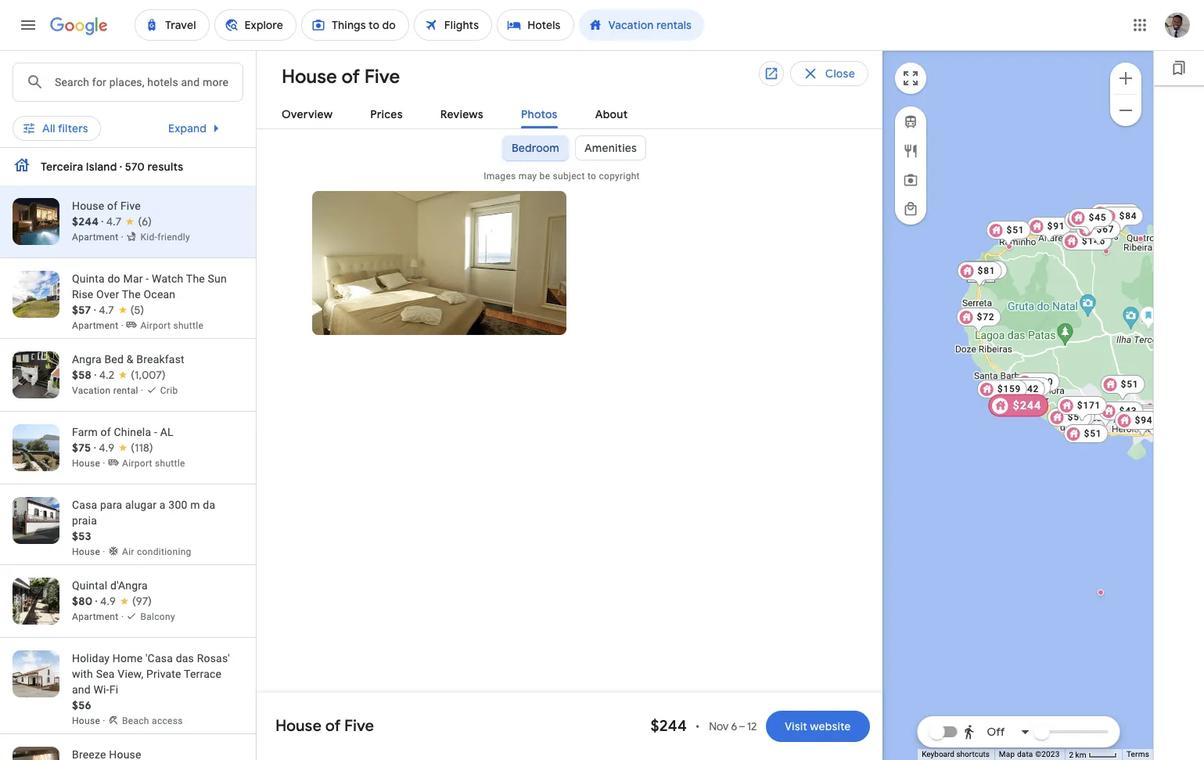 Task type: vqa. For each thing, say whether or not it's contained in the screenshot.
- to the top
yes



Task type: describe. For each thing, give the bounding box(es) containing it.
bed
[[104, 353, 124, 366]]

with
[[72, 668, 93, 680]]

d'angra
[[110, 579, 148, 592]]

$53
[[72, 529, 91, 543]]

$84
[[1119, 210, 1137, 221]]

km
[[1076, 750, 1087, 759]]

$76 link
[[1065, 210, 1109, 237]]

$127 link
[[1117, 411, 1168, 437]]

terrace
[[184, 668, 222, 680]]

nov
[[709, 719, 729, 733]]

watch
[[152, 272, 184, 285]]

1 horizontal spatial $142 link
[[1091, 203, 1141, 230]]

1 vertical spatial the
[[122, 288, 141, 301]]

amenities inside amenities popup button
[[586, 117, 639, 131]]

•
[[696, 719, 700, 733]]

shuttle for (5)
[[173, 320, 204, 331]]

chinela
[[114, 426, 151, 438]]

wi-
[[94, 683, 109, 696]]

$57 inside "quinta do mar - watch the sun rise over the ocean $57 ·"
[[72, 303, 91, 317]]

view,
[[118, 668, 144, 680]]

· inside "quinta do mar - watch the sun rise over the ocean $57 ·"
[[94, 303, 96, 317]]

kid-friendly
[[140, 232, 190, 243]]

casa h'a vista image
[[1098, 589, 1104, 595]]

fi
[[109, 683, 118, 696]]

of inside heading
[[342, 65, 360, 88]]

(97)
[[132, 594, 152, 608]]

2 km
[[1070, 750, 1089, 759]]

rise
[[72, 288, 94, 301]]

rooms
[[491, 117, 527, 131]]

$43
[[1119, 405, 1137, 416]]

filters for all filters (1)
[[58, 117, 88, 131]]

guest
[[367, 117, 398, 131]]

$84 link
[[1099, 206, 1144, 233]]

house inside heading
[[282, 65, 337, 88]]

airport shuttle for (118)
[[122, 458, 185, 469]]

map data ©2023
[[999, 750, 1060, 759]]

house of five inside heading
[[282, 65, 400, 88]]

keyboard
[[922, 750, 955, 759]]

casa para alugar a 300 m da praia $53
[[72, 499, 215, 543]]

rooms button
[[465, 111, 553, 136]]

crib
[[160, 385, 178, 396]]

off button
[[959, 713, 1036, 751]]

al
[[160, 426, 174, 438]]

guest rating button
[[340, 111, 458, 136]]

off
[[988, 725, 1005, 739]]

close
[[826, 67, 856, 81]]

air
[[122, 546, 134, 557]]

prices
[[370, 107, 403, 121]]

$94 link
[[1115, 411, 1159, 429]]

property type
[[235, 117, 307, 131]]

house of five $244 ·
[[72, 200, 141, 229]]

$112
[[978, 264, 1002, 275]]

0 vertical spatial the
[[186, 272, 205, 285]]

sort
[[698, 117, 720, 131]]

4.7 out of 5 stars from 5 reviews image
[[99, 302, 144, 318]]

$45
[[1089, 212, 1107, 223]]

- for (118)
[[154, 426, 157, 438]]

$58 inside angra bed & breakfast $58 ·
[[72, 368, 92, 382]]

sun
[[208, 272, 227, 285]]

amenities button
[[560, 111, 665, 136]]

$76
[[1085, 214, 1103, 225]]

airport for (118)
[[122, 458, 152, 469]]

results
[[148, 160, 184, 174]]

0 vertical spatial $142
[[1111, 207, 1135, 218]]

4.7 for $57
[[99, 303, 114, 317]]

shuttle for (118)
[[155, 458, 185, 469]]

beach access
[[122, 715, 183, 726]]

$80 link
[[1119, 406, 1164, 432]]

rating
[[401, 117, 432, 131]]

casa do chafariz image
[[1006, 243, 1013, 249]]

terms link
[[1127, 750, 1150, 759]]

$58 link
[[1130, 410, 1175, 436]]

five inside heading
[[364, 65, 400, 88]]

4.7 out of 5 stars from 6 reviews image
[[106, 214, 152, 229]]

$91
[[1047, 220, 1065, 231]]

$42
[[1018, 385, 1036, 396]]

quinta da nasce água image
[[1147, 402, 1153, 408]]

open in new tab image
[[764, 66, 779, 81]]

reviews
[[441, 107, 484, 121]]

farm of chinela - al $75 ·
[[72, 426, 174, 455]]

expand button
[[150, 110, 244, 147]]

$146 link
[[1062, 231, 1112, 250]]

expand
[[168, 121, 207, 135]]

property
[[235, 117, 281, 131]]

quinta
[[72, 272, 105, 285]]

by
[[723, 117, 736, 131]]

website
[[811, 719, 852, 733]]

house inside house of five $244 ·
[[72, 200, 104, 212]]

house · for private
[[72, 715, 108, 726]]

quintal
[[72, 579, 108, 592]]

$72 link
[[957, 307, 1001, 334]]

$94
[[1135, 414, 1153, 425]]

apartment with garden view image
[[1016, 402, 1022, 408]]

apartment · for $80
[[72, 611, 126, 622]]

apartment · for $57
[[72, 320, 126, 331]]

farm
[[72, 426, 98, 438]]

close button
[[790, 61, 869, 86]]

'casa
[[146, 652, 173, 665]]

filters form
[[13, 50, 762, 158]]

main menu image
[[19, 16, 38, 34]]

$114
[[1101, 405, 1125, 416]]

house of five heading
[[269, 63, 400, 89]]

quintal d'angra $80 ·
[[72, 579, 148, 608]]

five inside house of five $244 ·
[[120, 200, 141, 212]]

$159 link
[[977, 379, 1028, 398]]

rental ·
[[113, 385, 144, 396]]

balcony
[[140, 611, 175, 622]]

filters for all filters
[[58, 121, 88, 135]]

$244 inside house of five $244 ·
[[72, 214, 99, 229]]

m
[[190, 499, 200, 511]]

$45 link
[[1069, 208, 1113, 234]]

$243
[[1015, 400, 1039, 411]]

private
[[146, 668, 181, 680]]

of inside house of five $244 ·
[[107, 200, 118, 212]]

keyboard shortcuts
[[922, 750, 990, 759]]

(1,007)
[[131, 368, 166, 382]]

$81 link
[[957, 261, 1002, 288]]

4.9 for $80
[[100, 594, 116, 608]]

property type button
[[208, 111, 334, 136]]



Task type: locate. For each thing, give the bounding box(es) containing it.
4.9 inside image
[[100, 594, 116, 608]]

4.7 for $244
[[106, 214, 122, 229]]

Search for places, hotels and more text field
[[54, 63, 243, 101]]

island · 570
[[86, 160, 145, 174]]

rosas'
[[197, 652, 230, 665]]

1 vertical spatial -
[[154, 426, 157, 438]]

quinta rico image
[[1138, 235, 1144, 241]]

1 vertical spatial house
[[72, 200, 104, 212]]

airport down (118)
[[122, 458, 152, 469]]

tab list
[[257, 95, 883, 129]]

$58
[[72, 368, 92, 382], [1151, 414, 1169, 425]]

the left sun
[[186, 272, 205, 285]]

· left 4.7 out of 5 stars from 6 reviews image at the top left of page
[[101, 214, 104, 229]]

- inside "quinta do mar - watch the sun rise over the ocean $57 ·"
[[146, 272, 149, 285]]

1 filters from the top
[[58, 117, 88, 131]]

airport shuttle for (5)
[[140, 320, 204, 331]]

the down mar
[[122, 288, 141, 301]]

access
[[152, 715, 183, 726]]

all filters button
[[13, 110, 101, 147]]

shuttle down ocean
[[173, 320, 204, 331]]

airport for (5)
[[140, 320, 171, 331]]

house · for $53
[[72, 546, 108, 557]]

· left 4.2
[[94, 368, 96, 382]]

all filters
[[42, 121, 88, 135]]

do
[[108, 272, 120, 285]]

$128
[[1014, 400, 1038, 411], [1015, 400, 1039, 411]]

0 vertical spatial -
[[146, 272, 149, 285]]

$51
[[1007, 224, 1025, 235], [1121, 378, 1139, 389], [1071, 411, 1089, 422], [1135, 411, 1153, 422], [1084, 428, 1102, 439]]

3 apartment · from the top
[[72, 611, 126, 622]]

1 vertical spatial $244
[[1013, 399, 1042, 412]]

type
[[283, 117, 307, 131]]

0 horizontal spatial $142 link
[[995, 379, 1046, 406]]

all inside filters form
[[42, 117, 55, 131]]

1 vertical spatial airport
[[122, 458, 152, 469]]

airport shuttle
[[140, 320, 204, 331], [122, 458, 185, 469]]

4.7 down over
[[99, 303, 114, 317]]

1 apartment · from the top
[[72, 232, 126, 243]]

- right mar
[[146, 272, 149, 285]]

- for (5)
[[146, 272, 149, 285]]

0 vertical spatial 4.7
[[106, 214, 122, 229]]

zoom out map image
[[1117, 101, 1136, 119]]

airport down (5)
[[140, 320, 171, 331]]

1 vertical spatial amenities
[[585, 141, 637, 155]]

0 horizontal spatial the
[[122, 288, 141, 301]]

Check-in text field
[[351, 62, 444, 98]]

terceira island · 570 results
[[41, 160, 184, 174]]

guest rating
[[367, 117, 432, 131]]

4.9 right the $75
[[99, 441, 114, 455]]

0 vertical spatial $58
[[72, 368, 92, 382]]

-
[[146, 272, 149, 285], [154, 426, 157, 438]]

2 apartment · from the top
[[72, 320, 126, 331]]

1 horizontal spatial $58
[[1151, 414, 1169, 425]]

$142 link
[[1091, 203, 1141, 230], [995, 379, 1046, 406]]

house · down the $75
[[72, 458, 108, 469]]

$67 link
[[1076, 220, 1121, 246]]

0 vertical spatial house
[[282, 65, 337, 88]]

2 vertical spatial five
[[344, 716, 374, 736]]

praia
[[72, 514, 97, 527]]

4.9 for chinela
[[99, 441, 114, 455]]

3 house · from the top
[[72, 715, 108, 726]]

1 vertical spatial $58
[[1151, 414, 1169, 425]]

quinta rico - house ii image
[[1138, 235, 1144, 241]]

$171
[[1077, 400, 1101, 411]]

1 vertical spatial airport shuttle
[[122, 458, 185, 469]]

apartment · down the 4.7 out of 5 stars from 5 reviews image in the left top of the page
[[72, 320, 126, 331]]

breakfast
[[136, 353, 185, 366]]

$39 link
[[997, 381, 1042, 407]]

1 horizontal spatial -
[[154, 426, 157, 438]]

algar do carvão image
[[1140, 306, 1158, 331]]

· inside farm of chinela - al $75 ·
[[94, 441, 96, 455]]

2 vertical spatial apartment ·
[[72, 611, 126, 622]]

4.7
[[106, 214, 122, 229], [99, 303, 114, 317]]

$80 inside 'quintal d'angra $80 ·'
[[72, 594, 93, 608]]

0 horizontal spatial $244
[[72, 214, 99, 229]]

2 vertical spatial house ·
[[72, 715, 108, 726]]

0 vertical spatial amenities
[[586, 117, 639, 131]]

0 vertical spatial airport
[[140, 320, 171, 331]]

house
[[282, 65, 337, 88], [72, 200, 104, 212], [276, 716, 322, 736]]

$243 link
[[994, 396, 1045, 414]]

bedroom
[[512, 141, 560, 155]]

1 vertical spatial house ·
[[72, 546, 108, 557]]

all for all filters (1)
[[42, 117, 55, 131]]

1 vertical spatial $80
[[72, 594, 93, 608]]

0 vertical spatial airport shuttle
[[140, 320, 204, 331]]

amenities inside amenities button
[[585, 141, 637, 155]]

· down quintal
[[95, 594, 97, 608]]

airport shuttle down ocean
[[140, 320, 204, 331]]

$144 link
[[1117, 411, 1168, 437]]

4.9 inside image
[[99, 441, 114, 455]]

0 vertical spatial $244
[[72, 214, 99, 229]]

0 vertical spatial shuttle
[[173, 320, 204, 331]]

$58 inside '$58' link
[[1151, 414, 1169, 425]]

0 horizontal spatial $142
[[1015, 383, 1039, 394]]

4.9 out of 5 stars from 118 reviews image
[[99, 440, 153, 456]]

$112 link
[[958, 260, 1008, 287]]

0 vertical spatial apartment ·
[[72, 232, 126, 243]]

&
[[127, 353, 134, 366]]

alugar
[[125, 499, 157, 511]]

1 vertical spatial house of five
[[276, 716, 374, 736]]

$60
[[1036, 376, 1054, 387]]

1 vertical spatial $142
[[1015, 383, 1039, 394]]

map region
[[713, 0, 1205, 760]]

and
[[72, 683, 91, 696]]

4.9
[[99, 441, 114, 455], [100, 594, 116, 608]]

vacation
[[72, 385, 111, 396]]

$57
[[72, 303, 91, 317], [1027, 381, 1045, 392], [1018, 385, 1036, 396], [1068, 411, 1086, 422]]

of inside farm of chinela - al $75 ·
[[101, 426, 111, 438]]

$114 link
[[1080, 401, 1131, 428]]

photo 1 image
[[312, 191, 567, 335]]

zoom in map image
[[1117, 68, 1136, 87]]

1 horizontal spatial $80
[[1140, 410, 1158, 421]]

(118)
[[131, 441, 153, 455]]

filters inside form
[[58, 117, 88, 131]]

1 vertical spatial 4.9
[[100, 594, 116, 608]]

2 house · from the top
[[72, 546, 108, 557]]

apartment · for $244
[[72, 232, 126, 243]]

$42 link
[[997, 381, 1042, 407]]

$244 inside map region
[[1013, 399, 1042, 412]]

0 vertical spatial house of five
[[282, 65, 400, 88]]

4.2 out of 5 stars from 1,007 reviews image
[[99, 367, 166, 383]]

1 house · from the top
[[72, 458, 108, 469]]

keyboard shortcuts button
[[922, 749, 990, 760]]

amenities button
[[575, 129, 647, 167]]

price button
[[122, 111, 202, 136]]

0 vertical spatial $80
[[1140, 410, 1158, 421]]

300
[[169, 499, 187, 511]]

apartment · down 'quintal d'angra $80 ·' on the left bottom
[[72, 611, 126, 622]]

tab list containing overview
[[257, 95, 883, 129]]

1 vertical spatial apartment ·
[[72, 320, 126, 331]]

1 vertical spatial five
[[120, 200, 141, 212]]

(1)
[[91, 117, 103, 131]]

$80 inside map region
[[1140, 410, 1158, 421]]

0 horizontal spatial -
[[146, 272, 149, 285]]

amenities right the "photos"
[[586, 117, 639, 131]]

clear image
[[265, 71, 284, 90]]

· inside 'quintal d'angra $80 ·'
[[95, 594, 97, 608]]

· left the 4.7 out of 5 stars from 5 reviews image in the left top of the page
[[94, 303, 96, 317]]

beach
[[122, 715, 149, 726]]

sort by button
[[672, 111, 762, 136]]

nov 6 – 12
[[709, 719, 757, 733]]

4.9 out of 5 stars from 97 reviews image
[[100, 593, 152, 609]]

0 horizontal spatial $80
[[72, 594, 93, 608]]

house · down '$56'
[[72, 715, 108, 726]]

· inside house of five $244 ·
[[101, 214, 104, 229]]

visit
[[785, 719, 808, 733]]

1 horizontal spatial $142
[[1111, 207, 1135, 218]]

0 horizontal spatial $58
[[72, 368, 92, 382]]

all for all filters
[[42, 121, 55, 135]]

0 vertical spatial house ·
[[72, 458, 108, 469]]

· right the $75
[[94, 441, 96, 455]]

para
[[100, 499, 122, 511]]

quinta do mar - watch the sun rise over the ocean $57 ·
[[72, 272, 227, 317]]

0 vertical spatial five
[[364, 65, 400, 88]]

das
[[176, 652, 194, 665]]

terceira
[[41, 160, 83, 174]]

1 horizontal spatial $244
[[651, 716, 687, 736]]

amenities down amenities popup button
[[585, 141, 637, 155]]

$142
[[1111, 207, 1135, 218], [1015, 383, 1039, 394]]

2 horizontal spatial $244
[[1013, 399, 1042, 412]]

0 vertical spatial 4.9
[[99, 441, 114, 455]]

2 vertical spatial house
[[276, 716, 322, 736]]

4.9 down quintal
[[100, 594, 116, 608]]

house · down $53
[[72, 546, 108, 557]]

4.7 left the (6)
[[106, 214, 122, 229]]

$304 link
[[1062, 231, 1113, 250]]

2 vertical spatial $244
[[651, 716, 687, 736]]

casa do moledo - outeiro - cookies al rral nº802 modern chalet very private image
[[1103, 248, 1110, 254]]

holiday home 'casa das rosas' with sea view, private terrace and wi-fi $56
[[72, 652, 230, 712]]

view larger map image
[[902, 69, 921, 88]]

1 vertical spatial 4.7
[[99, 303, 114, 317]]

$60 link
[[1015, 372, 1060, 399]]

visit website
[[785, 719, 852, 733]]

apartment · down house of five $244 ·
[[72, 232, 126, 243]]

1 all from the top
[[42, 117, 55, 131]]

· inside angra bed & breakfast $58 ·
[[94, 368, 96, 382]]

$159
[[997, 383, 1021, 394]]

- inside farm of chinela - al $75 ·
[[154, 426, 157, 438]]

ocean
[[144, 288, 176, 301]]

1 horizontal spatial the
[[186, 272, 205, 285]]

about
[[595, 107, 628, 121]]

airport shuttle down (118)
[[122, 458, 185, 469]]

0 vertical spatial $142 link
[[1091, 203, 1141, 230]]

2 filters from the top
[[58, 121, 88, 135]]

over
[[96, 288, 119, 301]]

terms
[[1127, 750, 1150, 759]]

$56
[[72, 698, 92, 712]]

conditioning
[[137, 546, 191, 557]]

angra
[[72, 353, 102, 366]]

4.2
[[99, 368, 115, 382]]

1 vertical spatial $142 link
[[995, 379, 1046, 406]]

2 all from the top
[[42, 121, 55, 135]]

$67
[[1097, 223, 1115, 234]]

friendly
[[157, 232, 190, 243]]

$86 link
[[1123, 404, 1168, 431]]

shuttle down al
[[155, 458, 185, 469]]

$127
[[1138, 414, 1161, 425]]

$43 link
[[1099, 401, 1144, 428]]

- left al
[[154, 426, 157, 438]]

house ·
[[72, 458, 108, 469], [72, 546, 108, 557], [72, 715, 108, 726]]

©2023
[[1036, 750, 1060, 759]]

4.7 inside the 4.7 out of 5 stars from 5 reviews image
[[99, 303, 114, 317]]

4.7 inside 4.7 out of 5 stars from 6 reviews image
[[106, 214, 122, 229]]

bedroom button
[[502, 129, 569, 167]]

$128 link
[[994, 396, 1044, 414], [994, 396, 1045, 415]]

1 vertical spatial shuttle
[[155, 458, 185, 469]]

terceira island · 570 results heading
[[41, 157, 184, 176]]



